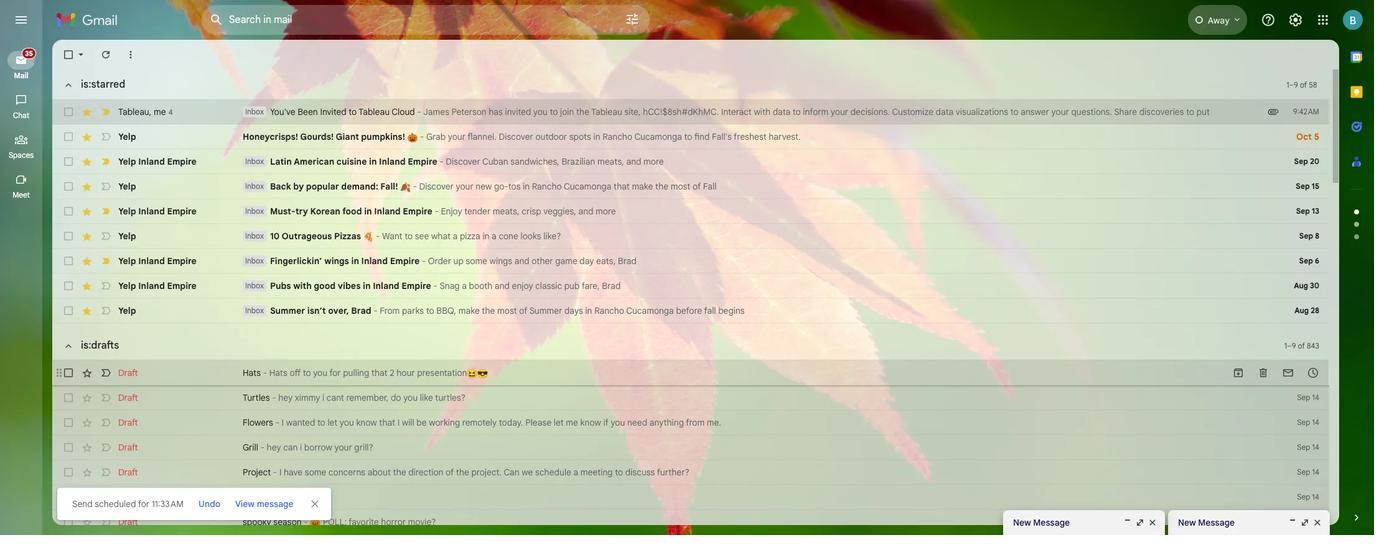 Task type: locate. For each thing, give the bounding box(es) containing it.
i right can
[[300, 443, 302, 454]]

inbox for you've
[[245, 107, 264, 116]]

let
[[328, 418, 338, 429], [554, 418, 564, 429]]

2 hats from the left
[[269, 368, 287, 379]]

of left fall͏
[[693, 181, 701, 192]]

1 vertical spatial aug
[[1295, 306, 1309, 316]]

flannel.
[[468, 131, 497, 143]]

aug 28
[[1295, 306, 1320, 316]]

1 horizontal spatial let
[[554, 418, 564, 429]]

0 horizontal spatial let
[[328, 418, 338, 429]]

5 row from the top
[[52, 199, 1329, 224]]

2 sep 14 from the top
[[1297, 418, 1320, 428]]

inbox inside inbox summer isn't over, brad - from parks to bbq, make the most of summer days in rancho cucamonga before  fall begins͏ ͏ ͏ ͏ ͏ ͏͏ ͏ ͏ ͏ ͏ ͏͏ ͏ ͏ ͏ ͏ ͏͏ ͏ ͏ ͏ ͏ ͏͏ ͏ ͏ ͏ ͏ ͏͏ ͏ ͏ ͏ ͏  ͏͏ ͏ ͏ ͏ ͏ ͏͏ ͏ ͏ ͏ ͏ ͏͏ ͏ ͏ ͏ ͏ ͏͏ ͏ ͏ ͏ ͏ ͏͏ ͏ ͏
[[245, 306, 264, 316]]

i for let
[[282, 418, 284, 429]]

let down the cant
[[328, 418, 338, 429]]

1 horizontal spatial minimize image
[[1288, 518, 1298, 528]]

inform
[[803, 106, 829, 118]]

3 sep 14 from the top
[[1297, 443, 1320, 452]]

make down - grab your flannel. discover outdoor spots in rancho cucamonga to find  fall's freshest harvest.͏ ͏ ͏ ͏ ͏ ͏͏ ͏ ͏ ͏ ͏ ͏͏ ͏ ͏ ͏ ͏ ͏͏ ͏ ͏ ͏ ͏ ͏͏ ͏ ͏ ͏  ͏ ͏͏ ͏ ͏ ͏ ͏ ͏͏ ͏ ͏ ͏ ͏ ͏͏ ͏ ͏ ͏ ͏ ͏͏ ͏ ͏ ͏ ͏ ͏͏ ͏
[[632, 181, 653, 192]]

close image for pop out icon
[[1313, 518, 1323, 528]]

1 close image from the left
[[1148, 518, 1158, 528]]

inbox left must-
[[245, 207, 264, 216]]

15
[[1312, 182, 1320, 191]]

navigation containing mail
[[0, 40, 44, 536]]

0 vertical spatial more
[[644, 156, 664, 167]]

1 horizontal spatial data
[[936, 106, 954, 118]]

sep for 12th row from the bottom
[[1296, 207, 1310, 216]]

2 inbox from the top
[[245, 157, 264, 166]]

cucamonga left before
[[626, 306, 674, 317]]

1 horizontal spatial message
[[1198, 518, 1235, 529]]

view message
[[235, 499, 293, 510]]

16 row from the top
[[52, 510, 1329, 535]]

0 horizontal spatial message
[[1033, 518, 1070, 529]]

5 yelp from the top
[[118, 231, 136, 242]]

navigation
[[0, 40, 44, 536]]

14 for hello - hey how ru
[[1312, 493, 1320, 502]]

1 row from the top
[[52, 100, 1329, 124]]

empire
[[167, 156, 197, 167], [408, 156, 437, 167], [167, 206, 197, 217], [403, 206, 432, 217], [167, 256, 197, 267], [390, 256, 420, 267], [167, 281, 197, 292], [402, 281, 431, 292]]

new
[[1013, 518, 1031, 529], [1178, 518, 1196, 529]]

to left inform
[[793, 106, 801, 118]]

😆 image
[[467, 369, 478, 379]]

new
[[476, 181, 492, 192]]

inbox for latin
[[245, 157, 264, 166]]

sep
[[1294, 157, 1308, 166], [1296, 182, 1310, 191], [1296, 207, 1310, 216], [1299, 232, 1313, 241], [1299, 256, 1313, 266], [1297, 393, 1311, 403], [1297, 418, 1311, 428], [1297, 443, 1311, 452], [1297, 468, 1311, 477], [1297, 493, 1311, 502], [1297, 518, 1311, 527]]

inbox left fingerlickin'
[[245, 256, 264, 266]]

sep for fourth row from the bottom of the page
[[1297, 443, 1311, 452]]

minimize image left pop out image
[[1123, 518, 1133, 528]]

3 14 from the top
[[1312, 443, 1320, 452]]

draft
[[118, 368, 138, 379], [118, 393, 138, 404], [118, 418, 138, 429], [118, 443, 138, 454], [118, 467, 138, 479], [118, 492, 138, 504], [118, 517, 138, 528]]

2
[[390, 368, 394, 379]]

sep for fourth row
[[1296, 182, 1310, 191]]

will
[[402, 418, 414, 429]]

2 draft from the top
[[118, 393, 138, 404]]

turtles - hey ximmy i cant remember, do you like turtles?
[[243, 393, 466, 404]]

sep 14 for flowers - i wanted to let you know that i will be working remotely today. please let  me know if you need anything from me.
[[1297, 418, 1320, 428]]

toolbar
[[1226, 367, 1326, 380]]

4 inbox from the top
[[245, 207, 264, 216]]

0 vertical spatial 9
[[1294, 80, 1298, 89]]

know left if
[[580, 418, 601, 429]]

further?
[[657, 467, 690, 479]]

1 data from the left
[[773, 106, 791, 118]]

rancho down fare,
[[594, 306, 624, 317]]

1 horizontal spatial i
[[322, 393, 324, 404]]

1 new message from the left
[[1013, 518, 1070, 529]]

sep 6
[[1299, 256, 1320, 266]]

1 horizontal spatial close image
[[1313, 518, 1323, 528]]

1 horizontal spatial some
[[466, 256, 487, 267]]

pop out image
[[1135, 518, 1145, 528]]

for inside alert
[[138, 499, 149, 510]]

1 for is:drafts
[[1285, 341, 1287, 351]]

2 new from the left
[[1178, 518, 1196, 529]]

the right about
[[393, 467, 406, 479]]

meats, up '- discover your new go-tos in rancho cucamonga that make the most of fall͏ ͏  ͏ ͏ ͏ ͏͏ ͏ ͏ ͏ ͏ ͏͏ ͏ ͏ ͏ ͏ ͏͏ ͏ ͏ ͏ ͏ ͏͏ ͏ ͏ ͏ ͏ ͏͏ ͏ ͏ ͏ ͏ ͏͏ ͏ ͏ ͏ ͏ ͏͏  ͏ ͏ ͏ ͏ ͏͏ ͏ ͏ ͏ ͏ ͏͏ ͏ ͏ ͏ ͏ ͏͏ ͏ ͏ ͏ ͏ ͏͏ ͏ ͏ ͏ ͏'
[[597, 156, 624, 167]]

0 vertical spatial most
[[671, 181, 690, 192]]

2 know from the left
[[580, 418, 601, 429]]

1 vertical spatial –
[[1287, 341, 1292, 351]]

2 wings from the left
[[490, 256, 512, 267]]

0 horizontal spatial make
[[459, 306, 480, 317]]

working
[[429, 418, 460, 429]]

tableau left 4 at the left top
[[118, 106, 149, 117]]

season
[[273, 517, 302, 528]]

0 vertical spatial 1
[[1287, 80, 1289, 89]]

11 row from the top
[[52, 386, 1329, 411]]

the right the join
[[576, 106, 589, 118]]

5 14 from the top
[[1312, 493, 1320, 502]]

view message link
[[230, 494, 298, 516]]

0 horizontal spatial tableau
[[118, 106, 149, 117]]

of left the 58
[[1300, 80, 1307, 89]]

1
[[1287, 80, 1289, 89], [1285, 341, 1287, 351]]

0 vertical spatial –
[[1289, 80, 1294, 89]]

1 vertical spatial most
[[497, 306, 517, 317]]

1 vertical spatial 1
[[1285, 341, 1287, 351]]

most for summer
[[497, 306, 517, 317]]

bbq,
[[436, 306, 456, 317]]

8 inbox from the top
[[245, 306, 264, 316]]

for left 11:33 am
[[138, 499, 149, 510]]

13 row from the top
[[52, 436, 1329, 461]]

hello
[[243, 492, 263, 504]]

outdoor
[[536, 131, 567, 143]]

want
[[382, 231, 402, 242]]

from
[[686, 418, 705, 429]]

7 inbox from the top
[[245, 281, 264, 291]]

0 horizontal spatial wings
[[324, 256, 349, 267]]

cucamonga
[[635, 131, 682, 143], [564, 181, 612, 192], [626, 306, 674, 317]]

1 vertical spatial some
[[305, 467, 326, 479]]

minimize image left pop out icon
[[1288, 518, 1298, 528]]

draft for grill - hey can i borrow your grill?
[[118, 443, 138, 454]]

summer down classic
[[529, 306, 562, 317]]

in right tos
[[523, 181, 530, 192]]

😎 image
[[478, 369, 488, 379]]

5 inbox from the top
[[245, 232, 264, 241]]

1 wings from the left
[[324, 256, 349, 267]]

message for pop out icon
[[1198, 518, 1235, 529]]

– left the 58
[[1289, 80, 1294, 89]]

inbox for fingerlickin'
[[245, 256, 264, 266]]

0 horizontal spatial summer
[[270, 306, 305, 317]]

1 vertical spatial make
[[459, 306, 480, 317]]

main menu image
[[14, 12, 29, 27]]

snag
[[440, 281, 460, 292]]

not important switch
[[100, 492, 112, 504]]

1 horizontal spatial most
[[671, 181, 690, 192]]

sep for third row from the bottom
[[1297, 468, 1311, 477]]

11:33 am
[[152, 499, 184, 510]]

hats left off
[[269, 368, 287, 379]]

data
[[773, 106, 791, 118], [936, 106, 954, 118]]

to left the see
[[405, 231, 413, 242]]

mail heading
[[0, 71, 42, 81]]

4 yelp inland empire from the top
[[118, 281, 197, 292]]

1 vertical spatial more
[[596, 206, 616, 217]]

fall͏
[[703, 181, 717, 192]]

to left "put"
[[1186, 106, 1195, 118]]

1 vertical spatial with
[[293, 281, 312, 292]]

1 – 9 of 843
[[1285, 341, 1320, 351]]

with right interact
[[754, 106, 771, 118]]

4 sep 14 from the top
[[1297, 468, 1320, 477]]

- left order
[[422, 256, 426, 267]]

discover down "invited"
[[499, 131, 533, 143]]

4 draft from the top
[[118, 443, 138, 454]]

brad right over,
[[351, 306, 371, 317]]

brad right fare,
[[602, 281, 621, 292]]

🍂 image
[[400, 182, 411, 193]]

some right have
[[305, 467, 326, 479]]

your left grill?
[[335, 443, 352, 454]]

aug for from parks to bbq, make the most of summer days in rancho cucamonga before  fall begins͏ ͏ ͏ ͏ ͏ ͏͏ ͏ ͏ ͏ ͏ ͏͏ ͏ ͏ ͏ ͏ ͏͏ ͏ ͏ ͏ ͏ ͏͏ ͏ ͏ ͏ ͏ ͏͏ ͏ ͏ ͏ ͏  ͏͏ ͏ ͏ ͏ ͏ ͏͏ ͏ ͏ ͏ ͏ ͏͏ ͏ ͏ ͏ ͏ ͏͏ ͏ ͏ ͏ ͏ ͏͏ ͏ ͏
[[1295, 306, 1309, 316]]

draft for project - i have some concerns about the direction of the project. can we schedule a  meeting to discuss further?
[[118, 467, 138, 479]]

know down the remember,
[[356, 418, 377, 429]]

0 vertical spatial me
[[154, 106, 166, 117]]

Search in mail text field
[[229, 14, 590, 26]]

me
[[154, 106, 166, 117], [566, 418, 578, 429]]

cucamonga down the hcc!$8sh#dkhmc.
[[635, 131, 682, 143]]

inbox pubs with good vibes in inland empire - snag a booth and enjoy classic pub fare, brad ͏ ͏ ͏ ͏ ͏ ͏ ͏ ͏ ͏ ͏ ͏ ͏ ͏ ͏ ͏  ͏ ͏ ͏ ͏ ͏ ͏ ͏ ͏ ͏ ͏ ͏ ͏ ͏ ͏ ͏ ͏ ͏ ͏ ͏ ͏ ͏ ͏ ͏ ͏ ͏ ͏ ͏ ͏ ͏ ͏ ͏ ͏ ͏ ͏ ͏ ͏ ͏ ͏  ͏ ͏ ͏ ͏ ͏ ͏ ͏ ͏ ͏ ͏ ͏ ͏ ͏ ͏ ͏ ͏ ͏ ͏ ͏ ͏ ͏ ͏ ͏ ͏ ͏
[[245, 281, 795, 292]]

0 vertical spatial hey
[[278, 393, 293, 404]]

i for can
[[300, 443, 302, 454]]

inbox inside inbox latin american cuisine in inland empire - discover cuban sandwiches, brazilian meats, and more ͏ ͏ ͏ ͏ ͏ ͏ ͏ ͏ ͏ ͏ ͏  ͏ ͏ ͏ ͏ ͏ ͏ ͏ ͏ ͏ ͏ ͏ ͏ ͏ ͏ ͏ ͏ ͏ ͏ ͏ ͏ ͏ ͏ ͏ ͏ ͏ ͏ ͏ ͏ ͏ ͏ ͏ ͏ ͏ ͏ ͏ ͏ ͏ ͏  ͏ ͏ ͏ ͏ ͏ ͏ ͏ ͏ ͏ ͏ ͏ ͏ ͏ ͏ ͏ ͏ ͏ ͏ ͏ ͏ ͏ ͏ ͏ ͏ ͏
[[245, 157, 264, 166]]

a right the snag
[[462, 281, 467, 292]]

0 vertical spatial cucamonga
[[635, 131, 682, 143]]

new for minimize icon associated with pop out icon
[[1178, 518, 1196, 529]]

0 horizontal spatial me
[[154, 106, 166, 117]]

oct 5
[[1297, 131, 1320, 143]]

pub
[[564, 281, 580, 292]]

13
[[1312, 207, 1320, 216]]

for
[[330, 368, 341, 379], [138, 499, 149, 510]]

giant
[[336, 131, 359, 143]]

alert
[[20, 29, 1354, 521]]

1 horizontal spatial meats,
[[597, 156, 624, 167]]

for left 'pulling'
[[330, 368, 341, 379]]

yelp inland empire for pubs
[[118, 281, 197, 292]]

more down '- discover your new go-tos in rancho cucamonga that make the most of fall͏ ͏  ͏ ͏ ͏ ͏͏ ͏ ͏ ͏ ͏ ͏͏ ͏ ͏ ͏ ͏ ͏͏ ͏ ͏ ͏ ͏ ͏͏ ͏ ͏ ͏ ͏ ͏͏ ͏ ͏ ͏ ͏ ͏͏ ͏ ͏ ͏ ͏ ͏͏  ͏ ͏ ͏ ͏ ͏͏ ͏ ͏ ͏ ͏ ͏͏ ͏ ͏ ͏ ͏ ͏͏ ͏ ͏ ͏ ͏ ͏͏ ͏ ͏ ͏ ͏'
[[596, 206, 616, 217]]

0 vertical spatial for
[[330, 368, 341, 379]]

5 draft from the top
[[118, 467, 138, 479]]

1 vertical spatial brad
[[602, 281, 621, 292]]

0 horizontal spatial i
[[300, 443, 302, 454]]

1 yelp inland empire from the top
[[118, 156, 197, 167]]

hats up turtles
[[243, 368, 261, 379]]

main content
[[52, 40, 1339, 536]]

i left have
[[279, 467, 282, 479]]

for inside row
[[330, 368, 341, 379]]

🎃 image
[[310, 518, 321, 529]]

wings
[[324, 256, 349, 267], [490, 256, 512, 267]]

hey for hey can i borrow your grill?
[[267, 443, 281, 454]]

toolbar inside row
[[1226, 367, 1326, 380]]

aug for snag a booth and enjoy classic pub fare, brad ͏ ͏ ͏ ͏ ͏ ͏ ͏ ͏ ͏ ͏ ͏ ͏ ͏ ͏ ͏  ͏ ͏ ͏ ͏ ͏ ͏ ͏ ͏ ͏ ͏ ͏ ͏ ͏ ͏ ͏ ͏ ͏ ͏ ͏ ͏ ͏ ͏ ͏ ͏ ͏ ͏ ͏ ͏ ͏ ͏ ͏ ͏ ͏ ͏ ͏ ͏ ͏ ͏  ͏ ͏ ͏ ͏ ͏ ͏ ͏ ͏ ͏ ͏ ͏ ͏ ͏ ͏ ͏ ͏ ͏ ͏ ͏ ͏ ͏ ͏ ͏ ͏ ͏
[[1294, 281, 1308, 291]]

ru
[[307, 492, 316, 504]]

1 horizontal spatial new
[[1178, 518, 1196, 529]]

american
[[294, 156, 334, 167]]

2 data from the left
[[936, 106, 954, 118]]

1 vertical spatial i
[[300, 443, 302, 454]]

3 yelp inland empire from the top
[[118, 256, 197, 267]]

0 horizontal spatial data
[[773, 106, 791, 118]]

close image
[[1148, 518, 1158, 528], [1313, 518, 1323, 528]]

minimize image
[[1123, 518, 1133, 528], [1288, 518, 1298, 528]]

- right turtles
[[272, 393, 276, 404]]

latin
[[270, 156, 292, 167]]

cuban
[[482, 156, 508, 167]]

2 minimize image from the left
[[1288, 518, 1298, 528]]

1 vertical spatial meats,
[[493, 206, 520, 217]]

i for ximmy
[[322, 393, 324, 404]]

sep 14 for project - i have some concerns about the direction of the project. can we schedule a  meeting to discuss further?
[[1297, 468, 1320, 477]]

wings down pizzas on the left of page
[[324, 256, 349, 267]]

movie?
[[408, 517, 436, 528]]

data right customize
[[936, 106, 954, 118]]

0 horizontal spatial for
[[138, 499, 149, 510]]

wanted
[[286, 418, 315, 429]]

None checkbox
[[62, 49, 75, 61], [62, 205, 75, 218], [62, 230, 75, 243], [62, 255, 75, 268], [62, 280, 75, 293], [62, 305, 75, 317], [62, 367, 75, 380], [62, 417, 75, 429], [62, 442, 75, 454], [62, 467, 75, 479], [62, 49, 75, 61], [62, 205, 75, 218], [62, 230, 75, 243], [62, 255, 75, 268], [62, 280, 75, 293], [62, 305, 75, 317], [62, 367, 75, 380], [62, 417, 75, 429], [62, 442, 75, 454], [62, 467, 75, 479]]

0 vertical spatial make
[[632, 181, 653, 192]]

you down turtles - hey ximmy i cant remember, do you like turtles?
[[340, 418, 354, 429]]

1 vertical spatial rancho
[[532, 181, 562, 192]]

your right answer
[[1052, 106, 1069, 118]]

tab list
[[1339, 40, 1374, 491]]

pizza
[[460, 231, 480, 242]]

inbox left latin
[[245, 157, 264, 166]]

by
[[293, 181, 304, 192]]

2 14 from the top
[[1312, 418, 1320, 428]]

brad right the eats,
[[618, 256, 637, 267]]

None checkbox
[[62, 106, 75, 118], [62, 131, 75, 143], [62, 156, 75, 168], [62, 181, 75, 193], [62, 392, 75, 405], [62, 517, 75, 529], [62, 106, 75, 118], [62, 131, 75, 143], [62, 156, 75, 168], [62, 181, 75, 193], [62, 392, 75, 405], [62, 517, 75, 529]]

inbox for summer
[[245, 306, 264, 316]]

inbox left isn't
[[245, 306, 264, 316]]

2 vertical spatial rancho
[[594, 306, 624, 317]]

eats,
[[596, 256, 616, 267]]

1 horizontal spatial new message
[[1178, 518, 1235, 529]]

find
[[694, 131, 710, 143]]

flowers
[[243, 418, 273, 429]]

hey for hey ximmy i cant remember, do you like turtles?
[[278, 393, 293, 404]]

is:starred button
[[56, 73, 130, 97]]

0 horizontal spatial some
[[305, 467, 326, 479]]

1 horizontal spatial for
[[330, 368, 341, 379]]

aug left 28
[[1295, 306, 1309, 316]]

6 inbox from the top
[[245, 256, 264, 266]]

7 draft from the top
[[118, 517, 138, 528]]

a left "cone"
[[492, 231, 497, 242]]

let right please
[[554, 418, 564, 429]]

14
[[1312, 393, 1320, 403], [1312, 418, 1320, 428], [1312, 443, 1320, 452], [1312, 468, 1320, 477], [1312, 493, 1320, 502], [1312, 518, 1320, 527]]

sep for 11th row from the bottom of the page
[[1299, 232, 1313, 241]]

isn't
[[307, 306, 326, 317]]

0 horizontal spatial hats
[[243, 368, 261, 379]]

1 for is:starred
[[1287, 80, 1289, 89]]

1 left the 58
[[1287, 80, 1289, 89]]

message
[[257, 499, 293, 510]]

6 yelp from the top
[[118, 256, 136, 267]]

1 vertical spatial discover
[[446, 156, 480, 167]]

inbox inside the inbox pubs with good vibes in inland empire - snag a booth and enjoy classic pub fare, brad ͏ ͏ ͏ ͏ ͏ ͏ ͏ ͏ ͏ ͏ ͏ ͏ ͏ ͏ ͏  ͏ ͏ ͏ ͏ ͏ ͏ ͏ ͏ ͏ ͏ ͏ ͏ ͏ ͏ ͏ ͏ ͏ ͏ ͏ ͏ ͏ ͏ ͏ ͏ ͏ ͏ ͏ ͏ ͏ ͏ ͏ ͏ ͏ ͏ ͏ ͏ ͏ ͏  ͏ ͏ ͏ ͏ ͏ ͏ ͏ ͏ ͏ ͏ ͏ ͏ ͏ ͏ ͏ ͏ ͏ ͏ ͏ ͏ ͏ ͏ ͏ ͏ ͏
[[245, 281, 264, 291]]

inbox inside "inbox fingerlickin' wings in inland empire - order up some wings and other game day eats, brad ͏ ͏ ͏ ͏ ͏ ͏ ͏ ͏ ͏ ͏ ͏ ͏ ͏  ͏ ͏ ͏ ͏ ͏ ͏ ͏ ͏ ͏ ͏ ͏ ͏ ͏ ͏ ͏ ͏ ͏ ͏ ͏ ͏ ͏ ͏ ͏ ͏ ͏ ͏ ͏ ͏ ͏ ͏ ͏ ͏ ͏ ͏ ͏ ͏ ͏ ͏  ͏ ͏ ͏ ͏ ͏ ͏ ͏ ͏ ͏ ͏ ͏ ͏ ͏ ͏ ͏ ͏ ͏ ͏ ͏ ͏ ͏ ͏ ͏ ͏ ͏"
[[245, 256, 264, 266]]

1 horizontal spatial more
[[644, 156, 664, 167]]

inbox
[[245, 107, 264, 116], [245, 157, 264, 166], [245, 182, 264, 191], [245, 207, 264, 216], [245, 232, 264, 241], [245, 256, 264, 266], [245, 281, 264, 291], [245, 306, 264, 316]]

most for fall͏
[[671, 181, 690, 192]]

tos
[[508, 181, 521, 192]]

0 horizontal spatial most
[[497, 306, 517, 317]]

0 vertical spatial aug
[[1294, 281, 1308, 291]]

0 vertical spatial some
[[466, 256, 487, 267]]

30
[[1310, 281, 1320, 291]]

hats
[[243, 368, 261, 379], [269, 368, 287, 379]]

rancho
[[603, 131, 632, 143], [532, 181, 562, 192], [594, 306, 624, 317]]

2 vertical spatial discover
[[419, 181, 454, 192]]

2 close image from the left
[[1313, 518, 1323, 528]]

0 horizontal spatial more
[[596, 206, 616, 217]]

sep 13
[[1296, 207, 1320, 216]]

1 vertical spatial hey
[[267, 443, 281, 454]]

invited
[[320, 106, 347, 118]]

in right spots
[[593, 131, 600, 143]]

cucamonga down brazilian
[[564, 181, 612, 192]]

new message for pop out icon
[[1178, 518, 1235, 529]]

inbox inside inbox must-try korean food in inland empire - enjoy tender meats, crisp veggies, and more ͏ ͏ ͏ ͏ ͏ ͏ ͏ ͏ ͏ ͏ ͏ ͏ ͏ ͏ ͏ ͏  ͏ ͏ ͏ ͏ ͏ ͏ ͏ ͏ ͏ ͏ ͏ ͏ ͏ ͏ ͏ ͏ ͏ ͏ ͏ ͏ ͏ ͏ ͏ ͏ ͏ ͏ ͏ ͏ ͏ ͏ ͏ ͏ ͏ ͏ ͏ ͏ ͏ ͏  ͏ ͏ ͏ ͏ ͏ ͏ ͏ ͏ ͏ ͏ ͏ ͏ ͏ ͏ ͏ ͏ ͏ ͏ ͏ ͏ ͏ ͏ ͏ ͏ ͏
[[245, 207, 264, 216]]

close image right pop out image
[[1148, 518, 1158, 528]]

spaces heading
[[0, 151, 42, 161]]

3 draft from the top
[[118, 418, 138, 429]]

me right ,
[[154, 106, 166, 117]]

to left the join
[[550, 106, 558, 118]]

- down grab
[[440, 156, 444, 167]]

most
[[671, 181, 690, 192], [497, 306, 517, 317]]

0 vertical spatial i
[[322, 393, 324, 404]]

you right 'do' on the left bottom
[[403, 393, 418, 404]]

1 vertical spatial for
[[138, 499, 149, 510]]

before
[[676, 306, 702, 317]]

– for is:starred
[[1289, 80, 1294, 89]]

2 yelp from the top
[[118, 156, 136, 167]]

0 horizontal spatial new message
[[1013, 518, 1070, 529]]

1 horizontal spatial hats
[[269, 368, 287, 379]]

spooky season
[[243, 517, 302, 528]]

1 vertical spatial 9
[[1292, 341, 1296, 351]]

row
[[52, 100, 1329, 124], [52, 124, 1329, 149], [52, 149, 1329, 174], [52, 174, 1329, 199], [52, 199, 1329, 224], [52, 224, 1329, 249], [52, 249, 1329, 274], [52, 274, 1329, 299], [52, 299, 1329, 324], [52, 361, 1329, 386], [52, 386, 1329, 411], [52, 411, 1329, 436], [52, 436, 1329, 461], [52, 461, 1329, 485], [52, 485, 1329, 510], [52, 510, 1329, 535]]

have
[[284, 467, 303, 479]]

2 message from the left
[[1198, 518, 1235, 529]]

͏
[[801, 131, 803, 143], [803, 131, 805, 143], [805, 131, 808, 143], [808, 131, 810, 143], [812, 131, 814, 143], [814, 131, 817, 143], [817, 131, 819, 143], [819, 131, 821, 143], [823, 131, 825, 143], [825, 131, 828, 143], [828, 131, 830, 143], [830, 131, 832, 143], [834, 131, 837, 143], [837, 131, 839, 143], [839, 131, 841, 143], [841, 131, 843, 143], [845, 131, 848, 143], [848, 131, 850, 143], [850, 131, 852, 143], [852, 131, 854, 143], [857, 131, 859, 143], [859, 131, 861, 143], [861, 131, 863, 143], [863, 131, 866, 143], [868, 131, 870, 143], [870, 131, 872, 143], [872, 131, 875, 143], [874, 131, 877, 143], [879, 131, 881, 143], [881, 131, 883, 143], [883, 131, 886, 143], [886, 131, 888, 143], [890, 131, 892, 143], [892, 131, 895, 143], [895, 131, 897, 143], [897, 131, 899, 143], [901, 131, 904, 143], [664, 156, 666, 167], [666, 156, 668, 167], [668, 156, 671, 167], [671, 156, 673, 167], [673, 156, 675, 167], [675, 156, 677, 167], [677, 156, 680, 167], [680, 156, 682, 167], [682, 156, 684, 167], [684, 156, 686, 167], [686, 156, 688, 167], [688, 156, 691, 167], [691, 156, 693, 167], [693, 156, 695, 167], [695, 156, 697, 167], [697, 156, 700, 167], [700, 156, 702, 167], [702, 156, 704, 167], [704, 156, 706, 167], [706, 156, 709, 167], [709, 156, 711, 167], [711, 156, 713, 167], [713, 156, 715, 167], [715, 156, 717, 167], [717, 156, 720, 167], [720, 156, 722, 167], [722, 156, 724, 167], [724, 156, 726, 167], [726, 156, 729, 167], [729, 156, 731, 167], [731, 156, 733, 167], [733, 156, 735, 167], [735, 156, 738, 167], [738, 156, 740, 167], [740, 156, 742, 167], [742, 156, 744, 167], [744, 156, 746, 167], [746, 156, 749, 167], [749, 156, 751, 167], [751, 156, 753, 167], [753, 156, 755, 167], [755, 156, 758, 167], [758, 156, 760, 167], [760, 156, 762, 167], [762, 156, 764, 167], [764, 156, 767, 167], [767, 156, 769, 167], [769, 156, 771, 167], [771, 156, 773, 167], [773, 156, 775, 167], [775, 156, 778, 167], [778, 156, 780, 167], [780, 156, 782, 167], [782, 156, 784, 167], [784, 156, 787, 167], [787, 156, 789, 167], [789, 156, 791, 167], [791, 156, 793, 167], [793, 156, 796, 167], [796, 156, 798, 167], [798, 156, 800, 167], [800, 156, 802, 167], [802, 156, 804, 167], [804, 156, 807, 167], [807, 156, 809, 167], [809, 156, 811, 167], [811, 156, 813, 167], [813, 156, 816, 167], [816, 156, 818, 167], [818, 156, 820, 167], [820, 156, 822, 167], [822, 156, 825, 167], [825, 156, 827, 167], [827, 156, 829, 167], [717, 181, 719, 192], [719, 181, 721, 192], [721, 181, 723, 192], [723, 181, 726, 192], [728, 181, 730, 192], [730, 181, 732, 192], [732, 181, 735, 192], [735, 181, 737, 192], [739, 181, 741, 192], [741, 181, 743, 192], [743, 181, 746, 192], [746, 181, 748, 192], [750, 181, 752, 192], [752, 181, 755, 192], [755, 181, 757, 192], [757, 181, 759, 192], [761, 181, 764, 192], [764, 181, 766, 192], [766, 181, 768, 192], [768, 181, 770, 192], [772, 181, 775, 192], [775, 181, 777, 192], [777, 181, 779, 192], [779, 181, 781, 192], [784, 181, 786, 192], [786, 181, 788, 192], [788, 181, 790, 192], [790, 181, 793, 192], [795, 181, 797, 192], [797, 181, 799, 192], [799, 181, 801, 192], [801, 181, 804, 192], [806, 181, 808, 192], [808, 181, 810, 192], [810, 181, 813, 192], [813, 181, 815, 192], [817, 181, 819, 192], [819, 181, 822, 192], [822, 181, 824, 192], [824, 181, 826, 192], [828, 181, 830, 192], [830, 181, 833, 192], [833, 181, 835, 192], [835, 181, 837, 192], [839, 181, 842, 192], [842, 181, 844, 192], [844, 181, 846, 192], [846, 181, 848, 192], [616, 206, 618, 217], [618, 206, 620, 217], [620, 206, 623, 217], [623, 206, 625, 217], [625, 206, 627, 217], [627, 206, 629, 217], [629, 206, 632, 217], [632, 206, 634, 217], [634, 206, 636, 217], [636, 206, 638, 217], [638, 206, 641, 217], [641, 206, 643, 217], [643, 206, 645, 217], [645, 206, 647, 217], [647, 206, 649, 217], [649, 206, 652, 217], [652, 206, 654, 217], [654, 206, 656, 217], [656, 206, 658, 217], [658, 206, 661, 217], [661, 206, 663, 217], [663, 206, 665, 217], [665, 206, 667, 217], [667, 206, 670, 217], [670, 206, 672, 217], [672, 206, 674, 217], [674, 206, 676, 217], [676, 206, 678, 217], [678, 206, 681, 217], [681, 206, 683, 217], [683, 206, 685, 217], [685, 206, 687, 217], [687, 206, 690, 217], [690, 206, 692, 217], [692, 206, 694, 217], [694, 206, 696, 217], [696, 206, 699, 217], [699, 206, 701, 217], [701, 206, 703, 217], [703, 206, 705, 217], [705, 206, 707, 217], [707, 206, 710, 217], [710, 206, 712, 217], [712, 206, 714, 217], [714, 206, 716, 217], [716, 206, 719, 217], [719, 206, 721, 217], [721, 206, 723, 217], [723, 206, 725, 217], [725, 206, 728, 217], [728, 206, 730, 217], [730, 206, 732, 217], [732, 206, 734, 217], [734, 206, 736, 217], [736, 206, 739, 217], [739, 206, 741, 217], [741, 206, 743, 217], [743, 206, 745, 217], [745, 206, 748, 217], [748, 206, 750, 217], [750, 206, 752, 217], [752, 206, 754, 217], [754, 206, 757, 217], [757, 206, 759, 217], [759, 206, 761, 217], [761, 206, 763, 217], [763, 206, 765, 217], [765, 206, 768, 217], [768, 206, 770, 217], [770, 206, 772, 217], [772, 206, 774, 217], [774, 206, 777, 217], [777, 206, 779, 217], [779, 206, 781, 217], [781, 206, 783, 217], [783, 206, 786, 217], [786, 206, 788, 217], [788, 206, 790, 217], [790, 206, 792, 217], [561, 231, 563, 242], [563, 231, 566, 242], [566, 231, 568, 242], [568, 231, 570, 242], [570, 231, 572, 242], [572, 231, 575, 242], [575, 231, 577, 242], [577, 231, 579, 242], [579, 231, 581, 242], [583, 231, 586, 242], [586, 231, 588, 242], [588, 231, 590, 242], [590, 231, 592, 242], [595, 231, 597, 242], [597, 231, 599, 242], [599, 231, 601, 242], [601, 231, 604, 242], [604, 231, 606, 242], [606, 231, 608, 242], [608, 231, 610, 242], [610, 231, 612, 242], [612, 231, 615, 242], [617, 231, 619, 242], [619, 231, 621, 242], [621, 231, 624, 242], [624, 231, 626, 242], [626, 231, 628, 242], [628, 231, 630, 242], [630, 231, 633, 242], [633, 231, 635, 242], [635, 231, 637, 242], [639, 231, 642, 242], [641, 231, 644, 242], [644, 231, 646, 242], [646, 231, 648, 242], [648, 231, 650, 242], [650, 231, 653, 242], [653, 231, 655, 242], [655, 231, 657, 242], [657, 231, 659, 242], [662, 231, 664, 242], [664, 231, 666, 242], [666, 231, 668, 242], [668, 231, 671, 242], [670, 231, 673, 242], [673, 231, 675, 242], [675, 231, 677, 242], [677, 231, 679, 242], [679, 231, 682, 242], [682, 231, 684, 242], [684, 231, 686, 242], [686, 231, 688, 242], [688, 231, 691, 242], [691, 231, 693, 242], [693, 231, 695, 242], [695, 231, 697, 242], [697, 231, 700, 242], [699, 231, 702, 242], [702, 231, 704, 242], [704, 231, 706, 242], [706, 231, 708, 242], [708, 231, 711, 242], [711, 231, 713, 242], [713, 231, 715, 242], [715, 231, 717, 242], [717, 231, 720, 242], [722, 231, 724, 242], [724, 231, 726, 242], [637, 256, 639, 267], [639, 256, 641, 267], [641, 256, 643, 267], [643, 256, 646, 267], [646, 256, 648, 267], [648, 256, 650, 267], [650, 256, 652, 267], [652, 256, 654, 267], [654, 256, 657, 267], [657, 256, 659, 267], [659, 256, 661, 267], [661, 256, 663, 267], [663, 256, 666, 267], [666, 256, 668, 267], [668, 256, 670, 267], [670, 256, 672, 267], [672, 256, 675, 267], [675, 256, 677, 267], [677, 256, 679, 267], [679, 256, 681, 267], [681, 256, 683, 267], [683, 256, 686, 267], [686, 256, 688, 267], [688, 256, 690, 267], [690, 256, 692, 267], [692, 256, 695, 267], [695, 256, 697, 267], [697, 256, 699, 267], [699, 256, 701, 267], [701, 256, 704, 267], [704, 256, 706, 267], [706, 256, 708, 267], [708, 256, 710, 267], [710, 256, 712, 267], [712, 256, 715, 267], [715, 256, 717, 267], [717, 256, 719, 267], [719, 256, 721, 267], [721, 256, 724, 267], [724, 256, 726, 267], [726, 256, 728, 267], [728, 256, 730, 267], [730, 256, 733, 267], [733, 256, 735, 267], [735, 256, 737, 267], [737, 256, 739, 267], [739, 256, 741, 267], [741, 256, 744, 267], [744, 256, 746, 267], [746, 256, 748, 267], [748, 256, 750, 267], [750, 256, 753, 267], [753, 256, 755, 267], [755, 256, 757, 267], [757, 256, 759, 267], [759, 256, 762, 267], [762, 256, 764, 267], [764, 256, 766, 267], [766, 256, 768, 267], [768, 256, 770, 267], [770, 256, 773, 267], [773, 256, 775, 267], [775, 256, 777, 267], [777, 256, 779, 267], [779, 256, 782, 267], [782, 256, 784, 267], [784, 256, 786, 267], [786, 256, 788, 267], [788, 256, 791, 267], [791, 256, 793, 267], [793, 256, 795, 267], [795, 256, 797, 267], [797, 256, 799, 267], [799, 256, 802, 267], [802, 256, 804, 267], [804, 256, 806, 267], [621, 281, 623, 292], [623, 281, 625, 292], [625, 281, 627, 292], [627, 281, 630, 292], [630, 281, 632, 292], [632, 281, 634, 292], [634, 281, 636, 292], [636, 281, 639, 292], [639, 281, 641, 292], [641, 281, 643, 292], [643, 281, 645, 292], [645, 281, 648, 292], [647, 281, 650, 292], [650, 281, 652, 292], [652, 281, 654, 292], [654, 281, 656, 292], [656, 281, 659, 292], [659, 281, 661, 292], [661, 281, 663, 292], [663, 281, 665, 292], [665, 281, 668, 292], [668, 281, 670, 292], [670, 281, 672, 292], [672, 281, 674, 292], [674, 281, 677, 292], [676, 281, 679, 292], [679, 281, 681, 292], [681, 281, 683, 292], [683, 281, 685, 292], [685, 281, 688, 292], [688, 281, 690, 292], [690, 281, 692, 292], [692, 281, 694, 292], [694, 281, 697, 292], [697, 281, 699, 292], [699, 281, 701, 292], [701, 281, 703, 292], [703, 281, 706, 292], [705, 281, 708, 292], [708, 281, 710, 292], [710, 281, 712, 292], [712, 281, 714, 292], [714, 281, 717, 292], [717, 281, 719, 292], [719, 281, 721, 292], [721, 281, 723, 292], [723, 281, 726, 292], [726, 281, 728, 292], [728, 281, 730, 292], [730, 281, 732, 292], [732, 281, 735, 292], [734, 281, 737, 292], [737, 281, 739, 292], [739, 281, 741, 292], [741, 281, 743, 292], [743, 281, 746, 292], [746, 281, 748, 292], [748, 281, 750, 292], [750, 281, 752, 292], [752, 281, 755, 292], [755, 281, 757, 292], [757, 281, 759, 292], [759, 281, 761, 292], [761, 281, 764, 292], [763, 281, 766, 292], [766, 281, 768, 292], [768, 281, 770, 292], [770, 281, 772, 292], [772, 281, 775, 292], [775, 281, 777, 292], [777, 281, 779, 292], [779, 281, 781, 292], [781, 281, 784, 292], [784, 281, 786, 292], [786, 281, 788, 292], [788, 281, 790, 292], [790, 281, 793, 292], [792, 281, 795, 292], [745, 306, 747, 317], [747, 306, 749, 317], [749, 306, 752, 317], [752, 306, 754, 317], [756, 306, 758, 317], [758, 306, 760, 317], [760, 306, 763, 317], [763, 306, 765, 317], [767, 306, 769, 317], [769, 306, 772, 317], [772, 306, 774, 317], [774, 306, 776, 317], [778, 306, 781, 317], [781, 306, 783, 317], [783, 306, 785, 317], [785, 306, 787, 317], [789, 306, 792, 317], [792, 306, 794, 317], [794, 306, 796, 317], [796, 306, 798, 317], [801, 306, 803, 317], [803, 306, 805, 317], [805, 306, 807, 317], [807, 306, 810, 317], [812, 306, 814, 317], [814, 306, 816, 317], [816, 306, 818, 317], [818, 306, 821, 317], [823, 306, 825, 317], [825, 306, 827, 317], [827, 306, 830, 317], [830, 306, 832, 317], [834, 306, 836, 317], [836, 306, 839, 317], [839, 306, 841, 317], [841, 306, 843, 317], [845, 306, 847, 317], [847, 306, 850, 317], [850, 306, 852, 317], [852, 306, 854, 317], [856, 306, 859, 317], [859, 306, 861, 317]]

6 draft from the top
[[118, 492, 138, 504]]

advanced search options image
[[620, 7, 645, 32]]

poll: favorite horror movie?
[[321, 517, 436, 528]]

9 for is:starred
[[1294, 80, 1298, 89]]

1 message from the left
[[1033, 518, 1070, 529]]

1 horizontal spatial make
[[632, 181, 653, 192]]

borrow
[[304, 443, 332, 454]]

inbox left "pubs"
[[245, 281, 264, 291]]

inbox left 'you've'
[[245, 107, 264, 116]]

i left the cant
[[322, 393, 324, 404]]

3 yelp from the top
[[118, 181, 136, 192]]

1 horizontal spatial wings
[[490, 256, 512, 267]]

1 hats from the left
[[243, 368, 261, 379]]

5 sep 14 from the top
[[1297, 493, 1320, 502]]

9:42 am
[[1293, 107, 1320, 116]]

2 vertical spatial that
[[379, 418, 395, 429]]

8
[[1315, 232, 1320, 241]]

0 horizontal spatial close image
[[1148, 518, 1158, 528]]

0 horizontal spatial new
[[1013, 518, 1031, 529]]

1 summer from the left
[[270, 306, 305, 317]]

project - i have some concerns about the direction of the project. can we schedule a  meeting to discuss further?
[[243, 467, 690, 479]]

2 summer from the left
[[529, 306, 562, 317]]

2 new message from the left
[[1178, 518, 1235, 529]]

fare,
[[582, 281, 600, 292]]

know
[[356, 418, 377, 429], [580, 418, 601, 429]]

1 sep 14 from the top
[[1297, 393, 1320, 403]]

with
[[754, 106, 771, 118], [293, 281, 312, 292]]

1 horizontal spatial know
[[580, 418, 601, 429]]

1 new from the left
[[1013, 518, 1031, 529]]

more down - grab your flannel. discover outdoor spots in rancho cucamonga to find  fall's freshest harvest.͏ ͏ ͏ ͏ ͏ ͏͏ ͏ ͏ ͏ ͏ ͏͏ ͏ ͏ ͏ ͏ ͏͏ ͏ ͏ ͏ ͏ ͏͏ ͏ ͏ ͏  ͏ ͏͏ ͏ ͏ ͏ ͏ ͏͏ ͏ ͏ ͏ ͏ ͏͏ ͏ ͏ ͏ ͏ ͏͏ ͏ ͏ ͏ ͏ ͏͏ ͏
[[644, 156, 664, 167]]

and up '- discover your new go-tos in rancho cucamonga that make the most of fall͏ ͏  ͏ ͏ ͏ ͏͏ ͏ ͏ ͏ ͏ ͏͏ ͏ ͏ ͏ ͏ ͏͏ ͏ ͏ ͏ ͏ ͏͏ ͏ ͏ ͏ ͏ ͏͏ ͏ ͏ ͏ ͏ ͏͏ ͏ ͏ ͏ ͏ ͏͏  ͏ ͏ ͏ ͏ ͏͏ ͏ ͏ ͏ ͏ ͏͏ ͏ ͏ ͏ ͏ ͏͏ ͏ ͏ ͏ ͏ ͏͏ ͏ ͏ ͏ ͏'
[[626, 156, 641, 167]]

4 14 from the top
[[1312, 468, 1320, 477]]

0 vertical spatial discover
[[499, 131, 533, 143]]

7 row from the top
[[52, 249, 1329, 274]]

looks
[[521, 231, 541, 242]]

1 vertical spatial me
[[566, 418, 578, 429]]

your
[[831, 106, 848, 118], [1052, 106, 1069, 118], [448, 131, 466, 143], [456, 181, 474, 192], [335, 443, 352, 454]]

2 row from the top
[[52, 124, 1329, 149]]

0 horizontal spatial know
[[356, 418, 377, 429]]

inbox for pubs
[[245, 281, 264, 291]]

rancho down 'site,'
[[603, 131, 632, 143]]

- want to see what a pizza in a cone looks like? ͏ ͏ ͏ ͏ ͏ ͏ ͏ ͏ ͏ ͏͏ ͏ ͏ ͏ ͏  ͏͏ ͏ ͏ ͏ ͏ ͏ ͏ ͏ ͏ ͏ ͏͏ ͏ ͏ ͏ ͏ ͏ ͏ ͏ ͏ ͏ ͏͏ ͏ ͏ ͏ ͏ ͏ ͏ ͏ ͏ ͏ ͏͏ ͏ ͏ ͏ ͏ ͏  ͏ ͏ ͏ ͏ ͏ ͏ ͏ ͏ ͏ ͏ ͏ ͏ ͏ ͏ ͏ ͏ ͏ ͏ ͏ ͏ ͏ ͏͏ ͏ ͏
[[374, 231, 726, 242]]

alert containing send scheduled for 11:33 am
[[20, 29, 1354, 521]]

summer down "pubs"
[[270, 306, 305, 317]]

0 horizontal spatial minimize image
[[1123, 518, 1133, 528]]

1 minimize image from the left
[[1123, 518, 1133, 528]]

to right invited
[[349, 106, 357, 118]]

meats, up "cone"
[[493, 206, 520, 217]]

pumpkins!
[[361, 131, 405, 143]]

you
[[533, 106, 548, 118], [313, 368, 328, 379], [403, 393, 418, 404], [340, 418, 354, 429], [611, 418, 625, 429]]

draft for flowers - i wanted to let you know that i will be working remotely today. please let  me know if you need anything from me.
[[118, 418, 138, 429]]

1 inbox from the top
[[245, 107, 264, 116]]

1 horizontal spatial summer
[[529, 306, 562, 317]]

tender
[[464, 206, 491, 217]]

0 vertical spatial with
[[754, 106, 771, 118]]

2 yelp inland empire from the top
[[118, 206, 197, 217]]

in right cuisine at the top of page
[[369, 156, 377, 167]]

inbox inside inbox you've been invited to tableau cloud - james peterson has invited you to join the tableau site, hcc!$8sh#dkhmc.  interact with data to inform your decisions. customize data visualizations  to answer your questions. share discoveries to put
[[245, 107, 264, 116]]

put
[[1197, 106, 1210, 118]]

me right please
[[566, 418, 578, 429]]

most down the inbox pubs with good vibes in inland empire - snag a booth and enjoy classic pub fare, brad ͏ ͏ ͏ ͏ ͏ ͏ ͏ ͏ ͏ ͏ ͏ ͏ ͏ ͏ ͏  ͏ ͏ ͏ ͏ ͏ ͏ ͏ ͏ ͏ ͏ ͏ ͏ ͏ ͏ ͏ ͏ ͏ ͏ ͏ ͏ ͏ ͏ ͏ ͏ ͏ ͏ ͏ ͏ ͏ ͏ ͏ ͏ ͏ ͏ ͏ ͏ ͏ ͏  ͏ ͏ ͏ ͏ ͏ ͏ ͏ ͏ ͏ ͏ ͏ ͏ ͏ ͏ ͏ ͏ ͏ ͏ ͏ ͏ ͏ ͏ ͏ ͏ ͏
[[497, 306, 517, 317]]

undo alert
[[194, 494, 225, 516]]

5
[[1314, 131, 1320, 143]]

you right if
[[611, 418, 625, 429]]

- left the hey at the left bottom of the page
[[265, 492, 269, 504]]

9 left the 58
[[1294, 80, 1298, 89]]

sep for 2nd row from the bottom
[[1297, 493, 1311, 502]]

answer
[[1021, 106, 1049, 118]]

with right "pubs"
[[293, 281, 312, 292]]

cone
[[499, 231, 518, 242]]

make
[[632, 181, 653, 192], [459, 306, 480, 317]]

9 row from the top
[[52, 299, 1329, 324]]

search in mail image
[[205, 9, 228, 31]]

undo
[[199, 499, 220, 510]]

invited
[[505, 106, 531, 118]]

- left have
[[273, 467, 277, 479]]

9 for is:drafts
[[1292, 341, 1296, 351]]

has attachment image
[[1267, 106, 1280, 118]]

– left 843
[[1287, 341, 1292, 351]]

- right 🎃 image
[[420, 131, 424, 143]]

aug left 30
[[1294, 281, 1308, 291]]

3 row from the top
[[52, 149, 1329, 174]]

1 know from the left
[[356, 418, 377, 429]]



Task type: describe. For each thing, give the bounding box(es) containing it.
enjoy
[[512, 281, 533, 292]]

popular
[[306, 181, 339, 192]]

if
[[603, 418, 609, 429]]

- left the snag
[[433, 281, 437, 292]]

hour
[[397, 368, 415, 379]]

0 vertical spatial brad
[[618, 256, 637, 267]]

i left will
[[398, 418, 400, 429]]

minimize image for pop out icon
[[1288, 518, 1298, 528]]

6 row from the top
[[52, 224, 1329, 249]]

10
[[270, 231, 280, 242]]

decisions.
[[851, 106, 890, 118]]

draft for turtles - hey ximmy i cant remember, do you like turtles?
[[118, 393, 138, 404]]

close image for pop out image
[[1148, 518, 1158, 528]]

oct
[[1297, 131, 1312, 143]]

meeting
[[581, 467, 613, 479]]

remember,
[[346, 393, 389, 404]]

inbox must-try korean food in inland empire - enjoy tender meats, crisp veggies, and more ͏ ͏ ͏ ͏ ͏ ͏ ͏ ͏ ͏ ͏ ͏ ͏ ͏ ͏ ͏ ͏  ͏ ͏ ͏ ͏ ͏ ͏ ͏ ͏ ͏ ͏ ͏ ͏ ͏ ͏ ͏ ͏ ͏ ͏ ͏ ͏ ͏ ͏ ͏ ͏ ͏ ͏ ͏ ͏ ͏ ͏ ͏ ͏ ͏ ͏ ͏ ͏ ͏ ͏  ͏ ͏ ͏ ͏ ͏ ͏ ͏ ͏ ͏ ͏ ͏ ͏ ͏ ͏ ͏ ͏ ͏ ͏ ͏ ͏ ͏ ͏ ͏ ͏ ͏
[[245, 206, 792, 217]]

spooky
[[243, 517, 271, 528]]

1 vertical spatial cucamonga
[[564, 181, 612, 192]]

14 for flowers - i wanted to let you know that i will be working remotely today. please let  me know if you need anything from me.
[[1312, 418, 1320, 428]]

new message for pop out image
[[1013, 518, 1070, 529]]

you've
[[270, 106, 295, 118]]

join
[[560, 106, 574, 118]]

yelp inland empire for must-
[[118, 206, 197, 217]]

more image
[[124, 49, 137, 61]]

spots
[[569, 131, 591, 143]]

share
[[1114, 106, 1137, 118]]

to left the bbq,
[[426, 306, 434, 317]]

game
[[555, 256, 577, 267]]

be
[[417, 418, 427, 429]]

- left enjoy
[[435, 206, 439, 217]]

in right vibes
[[363, 281, 371, 292]]

in right days
[[585, 306, 592, 317]]

hcc!$8sh#dkhmc.
[[643, 106, 719, 118]]

sep 8
[[1299, 232, 1320, 241]]

refresh image
[[100, 49, 112, 61]]

0 vertical spatial rancho
[[603, 131, 632, 143]]

6 14 from the top
[[1312, 518, 1320, 527]]

1 horizontal spatial tableau
[[359, 106, 390, 118]]

inbox for must-
[[245, 207, 264, 216]]

8 row from the top
[[52, 274, 1329, 299]]

turtles?
[[435, 393, 466, 404]]

10 row from the top
[[52, 361, 1329, 386]]

4 row from the top
[[52, 174, 1329, 199]]

the left project.
[[456, 467, 469, 479]]

- down ru on the left of page
[[302, 517, 310, 528]]

sandwiches,
[[511, 156, 559, 167]]

1 let from the left
[[328, 418, 338, 429]]

inbox fingerlickin' wings in inland empire - order up some wings and other game day eats, brad ͏ ͏ ͏ ͏ ͏ ͏ ͏ ͏ ͏ ͏ ͏ ͏ ͏  ͏ ͏ ͏ ͏ ͏ ͏ ͏ ͏ ͏ ͏ ͏ ͏ ͏ ͏ ͏ ͏ ͏ ͏ ͏ ͏ ͏ ͏ ͏ ͏ ͏ ͏ ͏ ͏ ͏ ͏ ͏ ͏ ͏ ͏ ͏ ͏ ͏ ͏  ͏ ͏ ͏ ͏ ͏ ͏ ͏ ͏ ͏ ͏ ͏ ͏ ͏ ͏ ͏ ͏ ͏ ͏ ͏ ͏ ͏ ͏ ͏ ͏ ͏
[[245, 256, 806, 267]]

a right 'what'
[[453, 231, 458, 242]]

and left enjoy
[[495, 281, 510, 292]]

cant
[[327, 393, 344, 404]]

tableau , me 4
[[118, 106, 173, 117]]

make for bbq,
[[459, 306, 480, 317]]

14 for project - i have some concerns about the direction of the project. can we schedule a  meeting to discuss further?
[[1312, 468, 1320, 477]]

view
[[235, 499, 255, 510]]

to right off
[[303, 368, 311, 379]]

chat heading
[[0, 111, 42, 121]]

peterson
[[452, 106, 487, 118]]

site,
[[625, 106, 641, 118]]

🍕 image
[[363, 232, 374, 243]]

i for concerns
[[279, 467, 282, 479]]

message for pop out image
[[1033, 518, 1070, 529]]

4
[[168, 107, 173, 117]]

1 draft from the top
[[118, 368, 138, 379]]

you right off
[[313, 368, 328, 379]]

grill?
[[354, 443, 373, 454]]

of left 843
[[1298, 341, 1305, 351]]

anything
[[650, 418, 684, 429]]

food
[[342, 206, 362, 217]]

pubs
[[270, 281, 291, 292]]

begins͏
[[718, 306, 745, 317]]

meet heading
[[0, 190, 42, 200]]

has
[[489, 106, 503, 118]]

- right 🍂 icon
[[413, 181, 417, 192]]

draft for hello - hey how ru
[[118, 492, 138, 504]]

send scheduled for 11:33 am
[[72, 499, 184, 510]]

– for is:drafts
[[1287, 341, 1292, 351]]

go-
[[494, 181, 508, 192]]

0 horizontal spatial with
[[293, 281, 312, 292]]

6 sep 14 from the top
[[1297, 518, 1320, 527]]

to right wanted
[[317, 418, 325, 429]]

1 vertical spatial that
[[371, 368, 388, 379]]

8 yelp from the top
[[118, 306, 136, 317]]

pop out image
[[1300, 518, 1310, 528]]

questions.
[[1071, 106, 1112, 118]]

- up turtles
[[263, 368, 267, 379]]

- right grill
[[261, 443, 265, 454]]

yelp inland empire for latin
[[118, 156, 197, 167]]

sep 14 for hello - hey how ru
[[1297, 493, 1320, 502]]

sep for 12th row
[[1297, 418, 1311, 428]]

can
[[504, 467, 520, 479]]

scheduled
[[95, 499, 136, 510]]

send
[[72, 499, 92, 510]]

minimize image for pop out image
[[1123, 518, 1133, 528]]

new for pop out image's minimize icon
[[1013, 518, 1031, 529]]

sep 15
[[1296, 182, 1320, 191]]

hello - hey how ru
[[243, 492, 316, 504]]

to left answer
[[1011, 106, 1019, 118]]

cloud
[[392, 106, 415, 118]]

fall!
[[381, 181, 398, 192]]

Search in mail search field
[[202, 5, 650, 35]]

a left meeting
[[574, 467, 578, 479]]

of down enjoy
[[519, 306, 528, 317]]

in up vibes
[[351, 256, 359, 267]]

james
[[423, 106, 449, 118]]

- right the flowers
[[275, 418, 279, 429]]

7 yelp from the top
[[118, 281, 136, 292]]

1 yelp from the top
[[118, 131, 136, 143]]

10 outrageous pizzas
[[270, 231, 363, 242]]

schedule
[[535, 467, 571, 479]]

58
[[1309, 80, 1317, 89]]

sep for first row from the bottom
[[1297, 518, 1311, 527]]

to left find
[[684, 131, 692, 143]]

classic
[[535, 281, 562, 292]]

0 horizontal spatial meats,
[[493, 206, 520, 217]]

concerns
[[329, 467, 365, 479]]

to left discuss
[[615, 467, 623, 479]]

35 link
[[7, 48, 36, 70]]

pulling
[[343, 368, 369, 379]]

the down booth
[[482, 306, 495, 317]]

grill
[[243, 443, 258, 454]]

project.
[[471, 467, 502, 479]]

turtles
[[243, 393, 270, 404]]

inbox you've been invited to tableau cloud - james peterson has invited you to join the tableau site, hcc!$8sh#dkhmc.  interact with data to inform your decisions. customize data visualizations  to answer your questions. share discoveries to put
[[245, 106, 1210, 118]]

14 for grill - hey can i borrow your grill?
[[1312, 443, 1320, 452]]

1 horizontal spatial me
[[566, 418, 578, 429]]

sep 14 for grill - hey can i borrow your grill?
[[1297, 443, 1320, 452]]

inbox latin american cuisine in inland empire - discover cuban sandwiches, brazilian meats, and more ͏ ͏ ͏ ͏ ͏ ͏ ͏ ͏ ͏ ͏ ͏  ͏ ͏ ͏ ͏ ͏ ͏ ͏ ͏ ͏ ͏ ͏ ͏ ͏ ͏ ͏ ͏ ͏ ͏ ͏ ͏ ͏ ͏ ͏ ͏ ͏ ͏ ͏ ͏ ͏ ͏ ͏ ͏ ͏ ͏ ͏ ͏ ͏ ͏  ͏ ͏ ͏ ͏ ͏ ͏ ͏ ͏ ͏ ͏ ͏ ͏ ͏ ͏ ͏ ͏ ͏ ͏ ͏ ͏ ͏ ͏ ͏ ͏ ͏
[[245, 156, 829, 167]]

remotely
[[462, 418, 497, 429]]

like
[[420, 393, 433, 404]]

settings image
[[1288, 12, 1303, 27]]

about
[[368, 467, 391, 479]]

14 row from the top
[[52, 461, 1329, 485]]

like?
[[544, 231, 561, 242]]

in right 'pizza'
[[483, 231, 490, 242]]

you right "invited"
[[533, 106, 548, 118]]

in right food
[[364, 206, 372, 217]]

crisp
[[522, 206, 541, 217]]

day
[[580, 256, 594, 267]]

2 horizontal spatial tableau
[[591, 106, 622, 118]]

is:drafts
[[81, 340, 119, 352]]

harvest.͏
[[769, 131, 801, 143]]

🎃 image
[[407, 133, 418, 143]]

- left from
[[374, 306, 378, 317]]

your left new
[[456, 181, 474, 192]]

been
[[298, 106, 318, 118]]

support image
[[1261, 12, 1276, 27]]

yelp inland empire for fingerlickin'
[[118, 256, 197, 267]]

12 row from the top
[[52, 411, 1329, 436]]

15 row from the top
[[52, 485, 1329, 510]]

and right veggies,
[[579, 206, 593, 217]]

up
[[453, 256, 464, 267]]

brazilian
[[562, 156, 595, 167]]

0 vertical spatial meats,
[[597, 156, 624, 167]]

grab
[[426, 131, 446, 143]]

cuisine
[[337, 156, 367, 167]]

try
[[295, 206, 308, 217]]

aug 30
[[1294, 281, 1320, 291]]

and left other on the left of page
[[515, 256, 529, 267]]

the left fall͏
[[655, 181, 669, 192]]

your right grab
[[448, 131, 466, 143]]

favorite
[[349, 517, 379, 528]]

2 vertical spatial cucamonga
[[626, 306, 674, 317]]

35
[[25, 49, 33, 58]]

of right direction
[[446, 467, 454, 479]]

make for that
[[632, 181, 653, 192]]

honeycrisps! gourds! giant pumpkins!
[[243, 131, 407, 143]]

4 yelp from the top
[[118, 206, 136, 217]]

0 vertical spatial that
[[614, 181, 630, 192]]

gmail image
[[56, 7, 124, 32]]

1 horizontal spatial with
[[754, 106, 771, 118]]

3 inbox from the top
[[245, 182, 264, 191]]

your right inform
[[831, 106, 848, 118]]

row containing tableau
[[52, 100, 1329, 124]]

28
[[1311, 306, 1320, 316]]

good
[[314, 281, 336, 292]]

2 vertical spatial brad
[[351, 306, 371, 317]]

- right cloud
[[417, 106, 421, 118]]

6
[[1315, 256, 1320, 266]]

1 14 from the top
[[1312, 393, 1320, 403]]

- grab your flannel. discover outdoor spots in rancho cucamonga to find  fall's freshest harvest.͏ ͏ ͏ ͏ ͏ ͏͏ ͏ ͏ ͏ ͏ ͏͏ ͏ ͏ ͏ ͏ ͏͏ ͏ ͏ ͏ ͏ ͏͏ ͏ ͏ ͏  ͏ ͏͏ ͏ ͏ ͏ ͏ ͏͏ ͏ ͏ ͏ ͏ ͏͏ ͏ ͏ ͏ ͏ ͏͏ ͏ ͏ ͏ ͏ ͏͏ ͏
[[418, 131, 904, 143]]

- right "🍕" "icon"
[[376, 231, 380, 242]]

2 let from the left
[[554, 418, 564, 429]]

main content containing is:starred
[[52, 40, 1339, 536]]

off
[[290, 368, 301, 379]]



Task type: vqa. For each thing, say whether or not it's contained in the screenshot.


